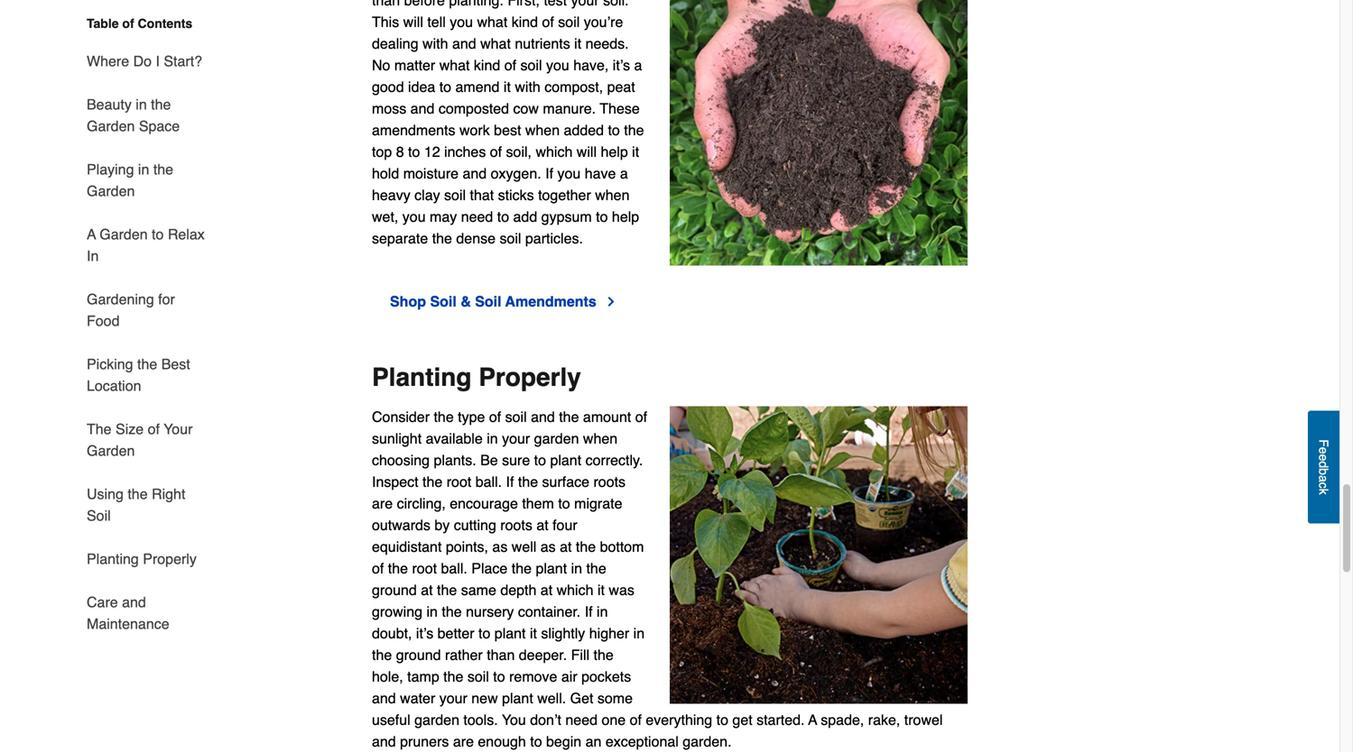 Task type: vqa. For each thing, say whether or not it's contained in the screenshot.
the an
yes



Task type: locate. For each thing, give the bounding box(es) containing it.
to
[[152, 226, 164, 243], [534, 452, 546, 469], [558, 496, 570, 512], [478, 626, 491, 642], [493, 669, 505, 686], [716, 712, 728, 729], [530, 734, 542, 751]]

soil for right
[[87, 508, 111, 524]]

soil
[[505, 409, 527, 426], [467, 669, 489, 686]]

of right type
[[489, 409, 501, 426]]

1 vertical spatial properly
[[143, 551, 197, 568]]

and inside care and maintenance
[[122, 594, 146, 611]]

1 vertical spatial a
[[808, 712, 817, 729]]

0 horizontal spatial planting properly
[[87, 551, 197, 568]]

and left the "amount"
[[531, 409, 555, 426]]

exceptional
[[606, 734, 679, 751]]

garden left when
[[534, 431, 579, 447]]

surface
[[542, 474, 590, 491]]

soil inside using the right soil
[[87, 508, 111, 524]]

outwards
[[372, 517, 431, 534]]

consider
[[372, 409, 430, 426]]

be
[[480, 452, 498, 469]]

e up b
[[1317, 454, 1331, 461]]

where
[[87, 53, 129, 70]]

1 vertical spatial planting
[[87, 551, 139, 568]]

0 horizontal spatial it
[[530, 626, 537, 642]]

where do i start? link
[[87, 40, 202, 83]]

planting up 'care'
[[87, 551, 139, 568]]

to down than
[[493, 669, 505, 686]]

the left right
[[128, 486, 148, 503]]

1 vertical spatial it
[[530, 626, 537, 642]]

properly up 'care and maintenance' link
[[143, 551, 197, 568]]

maintenance
[[87, 616, 169, 633]]

garden down the playing
[[87, 183, 135, 200]]

0 horizontal spatial soil
[[87, 508, 111, 524]]

0 vertical spatial garden
[[534, 431, 579, 447]]

need
[[565, 712, 598, 729]]

soil right &
[[475, 293, 502, 310]]

by
[[435, 517, 450, 534]]

garden up pruners at the left of page
[[414, 712, 459, 729]]

1 vertical spatial root
[[412, 561, 437, 577]]

depth
[[500, 582, 537, 599]]

roots up well
[[500, 517, 532, 534]]

your up sure at the bottom of the page
[[502, 431, 530, 447]]

i
[[156, 53, 160, 70]]

in inside beauty in the garden space
[[136, 96, 147, 113]]

1 horizontal spatial it
[[598, 582, 605, 599]]

in up which on the left bottom
[[571, 561, 582, 577]]

plant
[[550, 452, 581, 469], [536, 561, 567, 577], [495, 626, 526, 642], [502, 691, 533, 707]]

at down four
[[560, 539, 572, 556]]

properly inside table of contents element
[[143, 551, 197, 568]]

1 vertical spatial roots
[[500, 517, 532, 534]]

in right the higher
[[633, 626, 645, 642]]

gardening
[[87, 291, 154, 308]]

1 horizontal spatial planting properly
[[372, 363, 581, 392]]

do
[[133, 53, 152, 70]]

best
[[161, 356, 190, 373]]

a garden to relax in
[[87, 226, 205, 265]]

garden
[[534, 431, 579, 447], [414, 712, 459, 729]]

in inside the playing in the garden
[[138, 161, 149, 178]]

contents
[[138, 16, 192, 31]]

garden down the playing in the garden
[[100, 226, 148, 243]]

1 vertical spatial are
[[453, 734, 474, 751]]

and
[[531, 409, 555, 426], [122, 594, 146, 611], [372, 691, 396, 707], [372, 734, 396, 751]]

garden down beauty
[[87, 118, 135, 135]]

0 vertical spatial root
[[447, 474, 471, 491]]

planting up consider
[[372, 363, 472, 392]]

one
[[602, 712, 626, 729]]

the up "them"
[[518, 474, 538, 491]]

0 horizontal spatial a
[[87, 226, 96, 243]]

1 vertical spatial ball.
[[441, 561, 467, 577]]

planting properly up 'care and maintenance' link
[[87, 551, 197, 568]]

started.
[[757, 712, 805, 729]]

the down the space
[[153, 161, 173, 178]]

as right well
[[541, 539, 556, 556]]

are down inspect
[[372, 496, 393, 512]]

soil
[[430, 293, 457, 310], [475, 293, 502, 310], [87, 508, 111, 524]]

0 vertical spatial your
[[502, 431, 530, 447]]

1 horizontal spatial soil
[[505, 409, 527, 426]]

right
[[152, 486, 185, 503]]

garden down the 'the'
[[87, 443, 135, 459]]

same
[[461, 582, 496, 599]]

higher
[[589, 626, 629, 642]]

beauty in the garden space link
[[87, 83, 208, 148]]

0 vertical spatial roots
[[594, 474, 626, 491]]

at
[[537, 517, 549, 534], [560, 539, 572, 556], [421, 582, 433, 599], [541, 582, 553, 599]]

your
[[502, 431, 530, 447], [439, 691, 467, 707]]

ball. down be
[[476, 474, 502, 491]]

picking the best location
[[87, 356, 190, 394]]

planting properly
[[372, 363, 581, 392], [87, 551, 197, 568]]

beauty
[[87, 96, 132, 113]]

don't
[[530, 712, 561, 729]]

at up container.
[[541, 582, 553, 599]]

picking the best location link
[[87, 343, 208, 408]]

0 horizontal spatial root
[[412, 561, 437, 577]]

1 vertical spatial garden
[[414, 712, 459, 729]]

0 vertical spatial if
[[506, 474, 514, 491]]

garden inside beauty in the garden space
[[87, 118, 135, 135]]

it up deeper.
[[530, 626, 537, 642]]

pockets
[[581, 669, 631, 686]]

0 vertical spatial are
[[372, 496, 393, 512]]

get
[[570, 691, 594, 707]]

food
[[87, 313, 120, 329]]

the down well
[[512, 561, 532, 577]]

in up be
[[487, 431, 498, 447]]

tools.
[[463, 712, 498, 729]]

plant up you
[[502, 691, 533, 707]]

0 vertical spatial ball.
[[476, 474, 502, 491]]

spade,
[[821, 712, 864, 729]]

hole,
[[372, 669, 403, 686]]

1 horizontal spatial planting
[[372, 363, 472, 392]]

are down tools.
[[453, 734, 474, 751]]

playing in the garden link
[[87, 148, 208, 213]]

the up available
[[434, 409, 454, 426]]

and up maintenance
[[122, 594, 146, 611]]

1 horizontal spatial ball.
[[476, 474, 502, 491]]

cutting
[[454, 517, 496, 534]]

0 horizontal spatial as
[[492, 539, 508, 556]]

the left best
[[137, 356, 157, 373]]

the up better
[[442, 604, 462, 621]]

to left 'relax'
[[152, 226, 164, 243]]

the inside beauty in the garden space
[[151, 96, 171, 113]]

planting properly up type
[[372, 363, 581, 392]]

0 horizontal spatial planting
[[87, 551, 139, 568]]

your
[[164, 421, 193, 438]]

0 horizontal spatial soil
[[467, 669, 489, 686]]

picking
[[87, 356, 133, 373]]

choosing
[[372, 452, 430, 469]]

1 horizontal spatial a
[[808, 712, 817, 729]]

to inside a garden to relax in
[[152, 226, 164, 243]]

ground up 'growing' in the left bottom of the page
[[372, 582, 417, 599]]

in right the playing
[[138, 161, 149, 178]]

1 horizontal spatial properly
[[479, 363, 581, 392]]

beauty in the garden space
[[87, 96, 180, 135]]

1 horizontal spatial if
[[585, 604, 593, 621]]

ball. down points,
[[441, 561, 467, 577]]

it left was
[[598, 582, 605, 599]]

a pair of hands holding brown compost. image
[[670, 0, 968, 266]]

of right "size"
[[148, 421, 160, 438]]

nursery
[[466, 604, 514, 621]]

if down sure at the bottom of the page
[[506, 474, 514, 491]]

root down equidistant
[[412, 561, 437, 577]]

the
[[151, 96, 171, 113], [153, 161, 173, 178], [137, 356, 157, 373], [434, 409, 454, 426], [559, 409, 579, 426], [423, 474, 443, 491], [518, 474, 538, 491], [128, 486, 148, 503], [576, 539, 596, 556], [388, 561, 408, 577], [512, 561, 532, 577], [586, 561, 606, 577], [437, 582, 457, 599], [442, 604, 462, 621], [372, 647, 392, 664], [594, 647, 614, 664], [443, 669, 463, 686]]

e up d
[[1317, 447, 1331, 454]]

properly up type
[[479, 363, 581, 392]]

in up it's
[[427, 604, 438, 621]]

as
[[492, 539, 508, 556], [541, 539, 556, 556]]

shop soil & soil amendments
[[390, 293, 596, 310]]

amount
[[583, 409, 631, 426]]

2 horizontal spatial soil
[[475, 293, 502, 310]]

ground up tamp
[[396, 647, 441, 664]]

2 as from the left
[[541, 539, 556, 556]]

an
[[586, 734, 602, 751]]

garden inside "the size of your garden"
[[87, 443, 135, 459]]

enough
[[478, 734, 526, 751]]

playing
[[87, 161, 134, 178]]

a up in
[[87, 226, 96, 243]]

plants.
[[434, 452, 476, 469]]

if down which on the left bottom
[[585, 604, 593, 621]]

of inside "the size of your garden"
[[148, 421, 160, 438]]

0 horizontal spatial garden
[[414, 712, 459, 729]]

1 as from the left
[[492, 539, 508, 556]]

planting properly link
[[87, 538, 197, 581]]

roots
[[594, 474, 626, 491], [500, 517, 532, 534]]

roots down 'correctly.'
[[594, 474, 626, 491]]

0 horizontal spatial your
[[439, 691, 467, 707]]

0 horizontal spatial roots
[[500, 517, 532, 534]]

e
[[1317, 447, 1331, 454], [1317, 454, 1331, 461]]

1 horizontal spatial as
[[541, 539, 556, 556]]

correctly.
[[586, 452, 643, 469]]

trowel
[[904, 712, 943, 729]]

0 vertical spatial planting
[[372, 363, 472, 392]]

f e e d b a c k
[[1317, 440, 1331, 495]]

care and maintenance
[[87, 594, 169, 633]]

root down plants.
[[447, 474, 471, 491]]

soil up sure at the bottom of the page
[[505, 409, 527, 426]]

1 vertical spatial if
[[585, 604, 593, 621]]

properly
[[479, 363, 581, 392], [143, 551, 197, 568]]

your left the new
[[439, 691, 467, 707]]

0 vertical spatial soil
[[505, 409, 527, 426]]

deeper.
[[519, 647, 567, 664]]

a
[[87, 226, 96, 243], [808, 712, 817, 729]]

a left the spade, on the right bottom of page
[[808, 712, 817, 729]]

0 vertical spatial ground
[[372, 582, 417, 599]]

the up 'pockets'
[[594, 647, 614, 664]]

0 vertical spatial a
[[87, 226, 96, 243]]

1 horizontal spatial roots
[[594, 474, 626, 491]]

everything
[[646, 712, 712, 729]]

1 vertical spatial planting properly
[[87, 551, 197, 568]]

soil down the using
[[87, 508, 111, 524]]

and down hole,
[[372, 691, 396, 707]]

soil up the new
[[467, 669, 489, 686]]

bottom
[[600, 539, 644, 556]]

the left the "amount"
[[559, 409, 579, 426]]

in up the space
[[136, 96, 147, 113]]

c
[[1317, 483, 1331, 489]]

slightly
[[541, 626, 585, 642]]

soil left &
[[430, 293, 457, 310]]

table of contents element
[[72, 14, 208, 636]]

the down four
[[576, 539, 596, 556]]

0 vertical spatial planting properly
[[372, 363, 581, 392]]

shop
[[390, 293, 426, 310]]

the inside using the right soil
[[128, 486, 148, 503]]

0 horizontal spatial if
[[506, 474, 514, 491]]

as up 'place'
[[492, 539, 508, 556]]

0 horizontal spatial ball.
[[441, 561, 467, 577]]

the up the space
[[151, 96, 171, 113]]

soil for &
[[475, 293, 502, 310]]

0 horizontal spatial properly
[[143, 551, 197, 568]]



Task type: describe. For each thing, give the bounding box(es) containing it.
shop soil & soil amendments link
[[390, 291, 618, 313]]

four
[[553, 517, 577, 534]]

1 vertical spatial ground
[[396, 647, 441, 664]]

migrate
[[574, 496, 622, 512]]

care
[[87, 594, 118, 611]]

equidistant
[[372, 539, 442, 556]]

available
[[426, 431, 483, 447]]

0 vertical spatial properly
[[479, 363, 581, 392]]

the inside the playing in the garden
[[153, 161, 173, 178]]

sure
[[502, 452, 530, 469]]

plant up which on the left bottom
[[536, 561, 567, 577]]

sunlight
[[372, 431, 422, 447]]

plant up than
[[495, 626, 526, 642]]

growing
[[372, 604, 423, 621]]

using
[[87, 486, 124, 503]]

circling,
[[397, 496, 446, 512]]

start?
[[164, 53, 202, 70]]

of right table
[[122, 16, 134, 31]]

well.
[[537, 691, 566, 707]]

to down don't
[[530, 734, 542, 751]]

1 vertical spatial your
[[439, 691, 467, 707]]

place
[[471, 561, 508, 577]]

0 horizontal spatial are
[[372, 496, 393, 512]]

to up four
[[558, 496, 570, 512]]

tamp
[[407, 669, 439, 686]]

&
[[461, 293, 471, 310]]

better
[[438, 626, 474, 642]]

remove
[[509, 669, 557, 686]]

some
[[598, 691, 633, 707]]

b
[[1317, 468, 1331, 476]]

garden.
[[683, 734, 732, 751]]

a inside consider the type of soil and the amount of sunlight available in your garden when choosing plants. be sure to plant correctly. inspect the root ball. if the surface roots are circling, encourage them to migrate outwards by cutting roots at four equidistant points, as well as at the bottom of the root ball. place the plant in the ground at the same depth at which it was growing in the nursery container. if in doubt, it's better to plant it slightly higher in the ground rather than deeper. fill the hole, tamp the soil to remove air pockets and water your new plant well. get some useful garden tools. you don't need one of everything to get started. a spade, rake, trowel and pruners are enough to begin an exceptional garden.
[[808, 712, 817, 729]]

location
[[87, 378, 141, 394]]

at down "them"
[[537, 517, 549, 534]]

playing in the garden
[[87, 161, 173, 200]]

1 vertical spatial soil
[[467, 669, 489, 686]]

was
[[609, 582, 634, 599]]

chevron right image
[[604, 295, 618, 309]]

the up circling,
[[423, 474, 443, 491]]

them
[[522, 496, 554, 512]]

planting properly inside table of contents element
[[87, 551, 197, 568]]

size
[[116, 421, 144, 438]]

1 horizontal spatial your
[[502, 431, 530, 447]]

it's
[[416, 626, 433, 642]]

the size of your garden
[[87, 421, 193, 459]]

rather
[[445, 647, 483, 664]]

well
[[512, 539, 537, 556]]

the down equidistant
[[388, 561, 408, 577]]

than
[[487, 647, 515, 664]]

using the right soil
[[87, 486, 185, 524]]

of right the one
[[630, 712, 642, 729]]

new
[[471, 691, 498, 707]]

to down the nursery
[[478, 626, 491, 642]]

1 e from the top
[[1317, 447, 1331, 454]]

a woman planting bonnie pepper plants in a raised garden bed. image
[[670, 407, 968, 705]]

garden inside a garden to relax in
[[100, 226, 148, 243]]

pruners
[[400, 734, 449, 751]]

rake,
[[868, 712, 900, 729]]

garden inside the playing in the garden
[[87, 183, 135, 200]]

table
[[87, 16, 119, 31]]

of right the "amount"
[[635, 409, 647, 426]]

doubt,
[[372, 626, 412, 642]]

the
[[87, 421, 112, 438]]

care and maintenance link
[[87, 581, 208, 636]]

which
[[557, 582, 594, 599]]

useful
[[372, 712, 410, 729]]

inspect
[[372, 474, 418, 491]]

a inside a garden to relax in
[[87, 226, 96, 243]]

and down useful
[[372, 734, 396, 751]]

the size of your garden link
[[87, 408, 208, 473]]

points,
[[446, 539, 488, 556]]

the up which on the left bottom
[[586, 561, 606, 577]]

plant up surface
[[550, 452, 581, 469]]

get
[[732, 712, 753, 729]]

in up the higher
[[597, 604, 608, 621]]

you
[[502, 712, 526, 729]]

space
[[139, 118, 180, 135]]

air
[[561, 669, 577, 686]]

of down equidistant
[[372, 561, 384, 577]]

the up hole,
[[372, 647, 392, 664]]

1 horizontal spatial root
[[447, 474, 471, 491]]

f
[[1317, 440, 1331, 447]]

0 vertical spatial it
[[598, 582, 605, 599]]

1 horizontal spatial garden
[[534, 431, 579, 447]]

for
[[158, 291, 175, 308]]

1 horizontal spatial soil
[[430, 293, 457, 310]]

type
[[458, 409, 485, 426]]

2 e from the top
[[1317, 454, 1331, 461]]

planting inside planting properly link
[[87, 551, 139, 568]]

amendments
[[505, 293, 596, 310]]

the inside picking the best location
[[137, 356, 157, 373]]

a garden to relax in link
[[87, 213, 208, 278]]

at up 'growing' in the left bottom of the page
[[421, 582, 433, 599]]

to right sure at the bottom of the page
[[534, 452, 546, 469]]

table of contents
[[87, 16, 192, 31]]

when
[[583, 431, 618, 447]]

water
[[400, 691, 435, 707]]

the left same
[[437, 582, 457, 599]]

in
[[87, 248, 99, 265]]

where do i start?
[[87, 53, 202, 70]]

d
[[1317, 461, 1331, 468]]

gardening for food link
[[87, 278, 208, 343]]

using the right soil link
[[87, 473, 208, 538]]

k
[[1317, 489, 1331, 495]]

the down rather
[[443, 669, 463, 686]]

begin
[[546, 734, 582, 751]]

a
[[1317, 476, 1331, 483]]

1 horizontal spatial are
[[453, 734, 474, 751]]

relax
[[168, 226, 205, 243]]

to left get at the bottom right
[[716, 712, 728, 729]]

f e e d b a c k button
[[1308, 411, 1340, 524]]



